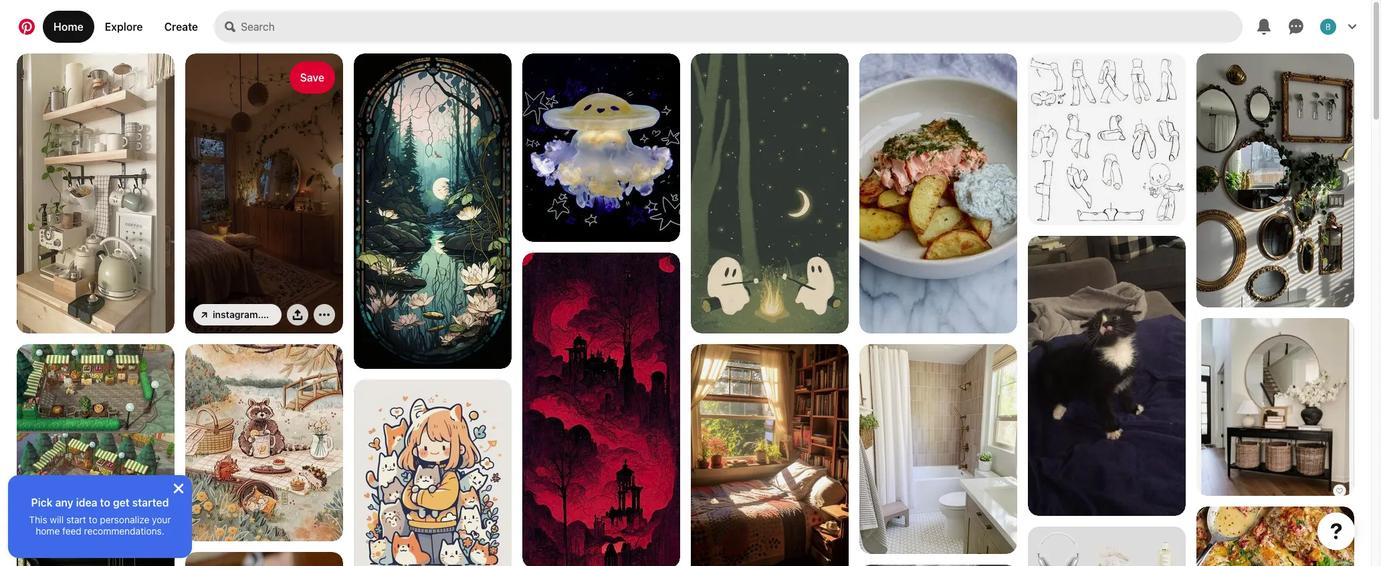 Task type: locate. For each thing, give the bounding box(es) containing it.
recommendations.
[[84, 526, 164, 537]]

1 horizontal spatial to
[[100, 497, 110, 509]]

to
[[100, 497, 110, 509], [89, 515, 97, 526]]

any
[[55, 497, 73, 509]]

this contains an image of: tarot dark red image
[[523, 253, 681, 567]]

brad klo image
[[1321, 19, 1337, 35]]

this contains an image of: pretty in pink kid's bathroom image
[[860, 345, 1018, 555]]

this contains an image of: image
[[185, 54, 343, 334], [354, 54, 512, 369], [691, 54, 849, 334], [1029, 54, 1186, 226], [1197, 319, 1355, 497], [17, 345, 175, 522], [185, 345, 343, 542], [354, 380, 512, 567], [1029, 527, 1186, 567]]

home
[[36, 526, 60, 537]]

save list
[[0, 54, 1372, 567]]

your
[[152, 515, 171, 526]]

Search text field
[[241, 11, 1243, 43]]

will
[[50, 515, 64, 526]]

save button
[[290, 62, 335, 94]]

this contains an image of: self portrait with hands (r) image
[[860, 565, 1018, 567]]

1 vertical spatial to
[[89, 515, 97, 526]]

this contains an image of: dill salmon with potato wedges and a creamy pickle and dill sauce image
[[860, 54, 1018, 334]]

create
[[164, 21, 198, 33]]

cute jellyfish image
[[523, 54, 681, 242]]

personalize
[[100, 515, 149, 526]]

to left the get
[[100, 497, 110, 509]]

to right the start
[[89, 515, 97, 526]]

this contains an image of: gold antique wall mirror image
[[1197, 54, 1355, 308]]

this contains an image of: marry me chicken image
[[1197, 507, 1355, 567]]

link image
[[201, 313, 207, 319]]



Task type: describe. For each thing, give the bounding box(es) containing it.
home
[[54, 21, 83, 33]]

started
[[132, 497, 169, 509]]

explore link
[[94, 11, 154, 43]]

idea
[[76, 497, 97, 509]]

this contains an image of: a simple bed with a lot of personality image
[[691, 345, 849, 567]]

this contains an image of: modern farmhouse wood and green nature kitchen image
[[17, 533, 175, 567]]

feed
[[62, 526, 82, 537]]

pick
[[31, 497, 53, 509]]

start
[[66, 515, 86, 526]]

create link
[[154, 11, 209, 43]]

save
[[300, 72, 325, 84]]

get
[[113, 497, 130, 509]]

0 vertical spatial to
[[100, 497, 110, 509]]

search icon image
[[225, 21, 236, 32]]

this contains an image of: airplane ears are my favorite image
[[1029, 236, 1186, 517]]

home link
[[43, 11, 94, 43]]

this contains an image of: coffee bar image
[[17, 54, 175, 334]]

explore
[[105, 21, 143, 33]]

this
[[29, 515, 47, 526]]

pick any idea to get started this will start to personalize your home feed recommendations.
[[29, 497, 171, 537]]

0 horizontal spatial to
[[89, 515, 97, 526]]

this contains an image of: apple butter cheesecake {no bake} image
[[185, 553, 343, 567]]



Task type: vqa. For each thing, say whether or not it's contained in the screenshot.
"Women's Fashion"
no



